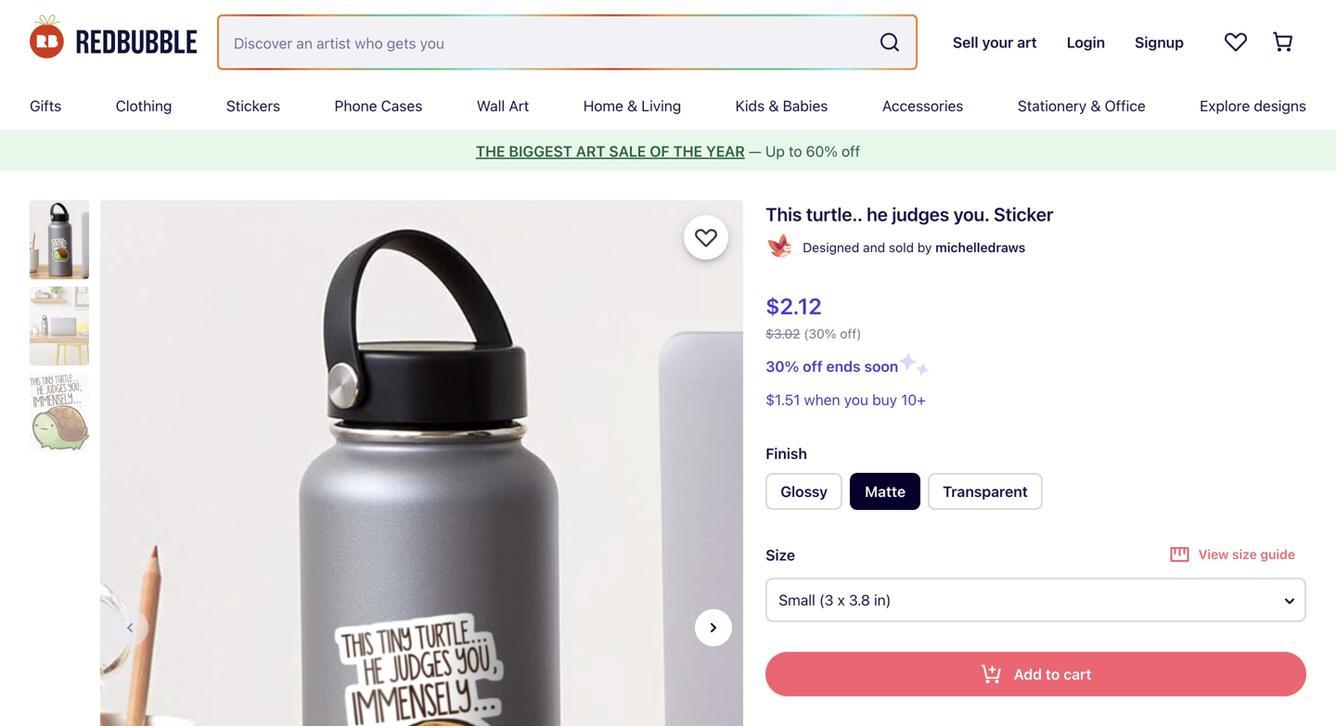 Task type: vqa. For each thing, say whether or not it's contained in the screenshot.
the indeepshirt link
no



Task type: locate. For each thing, give the bounding box(es) containing it.
you.
[[954, 203, 990, 225]]

(30%
[[804, 326, 837, 342]]

sticker
[[994, 203, 1054, 225]]

year
[[707, 143, 745, 160]]

judges
[[893, 203, 950, 225]]

x
[[838, 592, 846, 610]]

& left office
[[1091, 97, 1102, 115]]

finish
[[766, 445, 808, 463]]

None radio
[[766, 474, 843, 511], [851, 474, 921, 511], [766, 474, 843, 511], [851, 474, 921, 511]]

phone
[[335, 97, 377, 115]]

phone cases
[[335, 97, 423, 115]]

to
[[789, 143, 803, 160]]

explore designs link
[[1201, 82, 1307, 130]]

off)
[[841, 326, 862, 342]]

2 & from the left
[[769, 97, 779, 115]]

0 horizontal spatial &
[[628, 97, 638, 115]]

None field
[[219, 16, 916, 68]]

& for kids
[[769, 97, 779, 115]]

$3.02
[[766, 326, 801, 342]]

(3
[[820, 592, 834, 610]]

kids & babies
[[736, 97, 829, 115]]

turtle..
[[807, 203, 863, 225]]

image 1 of 3 group
[[100, 201, 744, 727]]

the right of
[[674, 143, 703, 160]]

and
[[864, 240, 886, 255]]

explore designs
[[1201, 97, 1307, 115]]

10+
[[902, 391, 926, 409]]

& right kids
[[769, 97, 779, 115]]

size
[[766, 547, 796, 564]]

& inside home & living link
[[628, 97, 638, 115]]

the biggest art sale of the year link
[[476, 143, 745, 160]]

stationery & office link
[[1018, 82, 1146, 130]]

menu bar
[[30, 82, 1307, 130]]

& inside kids & babies 'link'
[[769, 97, 779, 115]]

$1.51 when you buy 10+
[[766, 391, 926, 409]]

the down "wall"
[[476, 143, 505, 160]]

& inside stationery & office link
[[1091, 97, 1102, 115]]

off right 60%
[[842, 143, 861, 160]]

sale
[[609, 143, 646, 160]]

2 horizontal spatial &
[[1091, 97, 1102, 115]]

the
[[476, 143, 505, 160], [674, 143, 703, 160]]

&
[[628, 97, 638, 115], [769, 97, 779, 115], [1091, 97, 1102, 115]]

the biggest art sale of the year — up to 60% off
[[476, 143, 861, 160]]

home & living link
[[584, 82, 682, 130]]

soon
[[865, 358, 899, 376]]

1 horizontal spatial &
[[769, 97, 779, 115]]

1 the from the left
[[476, 143, 505, 160]]

biggest
[[509, 143, 573, 160]]

art
[[576, 143, 606, 160]]

when
[[805, 391, 841, 409]]

finish option group
[[766, 474, 1307, 518]]

0 horizontal spatial the
[[476, 143, 505, 160]]

wall
[[477, 97, 505, 115]]

accessories
[[883, 97, 964, 115]]

3.8
[[849, 592, 871, 610]]

0 vertical spatial off
[[842, 143, 861, 160]]

$2.12 $3.02 (30% off)
[[766, 293, 862, 342]]

by
[[918, 240, 933, 255]]

gifts
[[30, 97, 61, 115]]

1 horizontal spatial off
[[842, 143, 861, 160]]

kids & babies link
[[736, 82, 829, 130]]

menu bar containing gifts
[[30, 82, 1307, 130]]

1 horizontal spatial the
[[674, 143, 703, 160]]

babies
[[783, 97, 829, 115]]

off right the 30%
[[803, 358, 823, 376]]

1 & from the left
[[628, 97, 638, 115]]

explore
[[1201, 97, 1251, 115]]

3 & from the left
[[1091, 97, 1102, 115]]

this turtle.. he judges you. sticker
[[766, 203, 1054, 225]]

30%
[[766, 358, 800, 376]]

$2.12
[[766, 293, 822, 319]]

you
[[845, 391, 869, 409]]

stickers link
[[226, 82, 280, 130]]

& left living
[[628, 97, 638, 115]]

0 horizontal spatial off
[[803, 358, 823, 376]]

None radio
[[929, 474, 1043, 511]]

wall art link
[[477, 82, 529, 130]]

off
[[842, 143, 861, 160], [803, 358, 823, 376]]

small
[[779, 592, 816, 610]]



Task type: describe. For each thing, give the bounding box(es) containing it.
michelledraws link
[[936, 237, 1026, 259]]

clothing link
[[116, 82, 172, 130]]

stickers
[[226, 97, 280, 115]]

wall art
[[477, 97, 529, 115]]

art
[[509, 97, 529, 115]]

60%
[[807, 143, 838, 160]]

he
[[867, 203, 888, 225]]

stationery
[[1018, 97, 1087, 115]]

$1.51
[[766, 391, 801, 409]]

sold
[[889, 240, 915, 255]]

1 vertical spatial off
[[803, 358, 823, 376]]

of
[[650, 143, 670, 160]]

living
[[642, 97, 682, 115]]

ends
[[827, 358, 861, 376]]

small (3 x 3.8 in)
[[779, 592, 892, 610]]

home
[[584, 97, 624, 115]]

designs
[[1255, 97, 1307, 115]]

up
[[766, 143, 785, 160]]

office
[[1105, 97, 1146, 115]]

& for stationery
[[1091, 97, 1102, 115]]

2 the from the left
[[674, 143, 703, 160]]

designed and sold by michelledraws
[[803, 240, 1026, 255]]

Search term search field
[[219, 16, 872, 68]]

small (3 x 3.8 in) button
[[766, 578, 1307, 623]]

in)
[[875, 592, 892, 610]]

cases
[[381, 97, 423, 115]]

this
[[766, 203, 802, 225]]

home & living
[[584, 97, 682, 115]]

michelledraws
[[936, 240, 1026, 255]]

—
[[749, 143, 762, 160]]

none radio inside finish "option group"
[[929, 474, 1043, 511]]

& for home
[[628, 97, 638, 115]]

kids
[[736, 97, 765, 115]]

designed
[[803, 240, 860, 255]]

clothing
[[116, 97, 172, 115]]

30% off ends soon
[[766, 358, 899, 376]]

stationery & office
[[1018, 97, 1146, 115]]

gifts link
[[30, 82, 61, 130]]

phone cases link
[[335, 82, 423, 130]]

accessories link
[[883, 82, 964, 130]]

buy
[[873, 391, 898, 409]]



